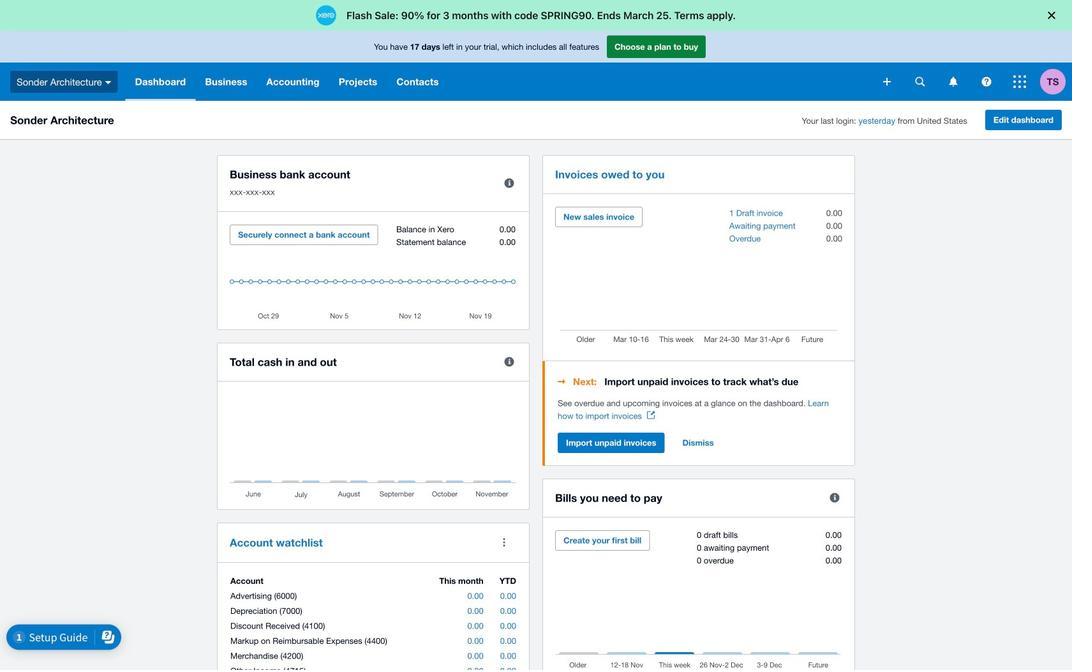 Task type: describe. For each thing, give the bounding box(es) containing it.
2 horizontal spatial svg image
[[982, 77, 992, 87]]

0 horizontal spatial svg image
[[884, 78, 891, 86]]

accounts watchlist options image
[[492, 530, 517, 556]]

2 horizontal spatial svg image
[[1014, 75, 1027, 88]]



Task type: locate. For each thing, give the bounding box(es) containing it.
svg image
[[1014, 75, 1027, 88], [950, 77, 958, 87], [884, 78, 891, 86]]

banner
[[0, 31, 1073, 101]]

1 horizontal spatial svg image
[[916, 77, 926, 87]]

0 horizontal spatial svg image
[[105, 81, 112, 84]]

empty state of the bills widget with a 'create your first bill' button and an unpopulated column graph. image
[[556, 531, 843, 670]]

dialog
[[0, 0, 1073, 31]]

svg image
[[916, 77, 926, 87], [982, 77, 992, 87], [105, 81, 112, 84]]

empty state bank feed widget with a tooltip explaining the feature. includes a 'securely connect a bank account' button and a data-less flat line graph marking four weekly dates, indicating future account balance tracking. image
[[230, 225, 517, 320]]

heading
[[558, 374, 843, 390]]

empty state widget for the total cash in and out feature, displaying a column graph summarising bank transaction data as total money in versus total money out across all connected bank accounts, enabling a visual comparison of the two amounts. image
[[230, 395, 517, 500]]

panel body document
[[558, 397, 843, 423], [558, 397, 843, 423]]

1 horizontal spatial svg image
[[950, 77, 958, 87]]

opens in a new tab image
[[647, 412, 655, 419]]



Task type: vqa. For each thing, say whether or not it's contained in the screenshot.
'PROFESSIONAL'
no



